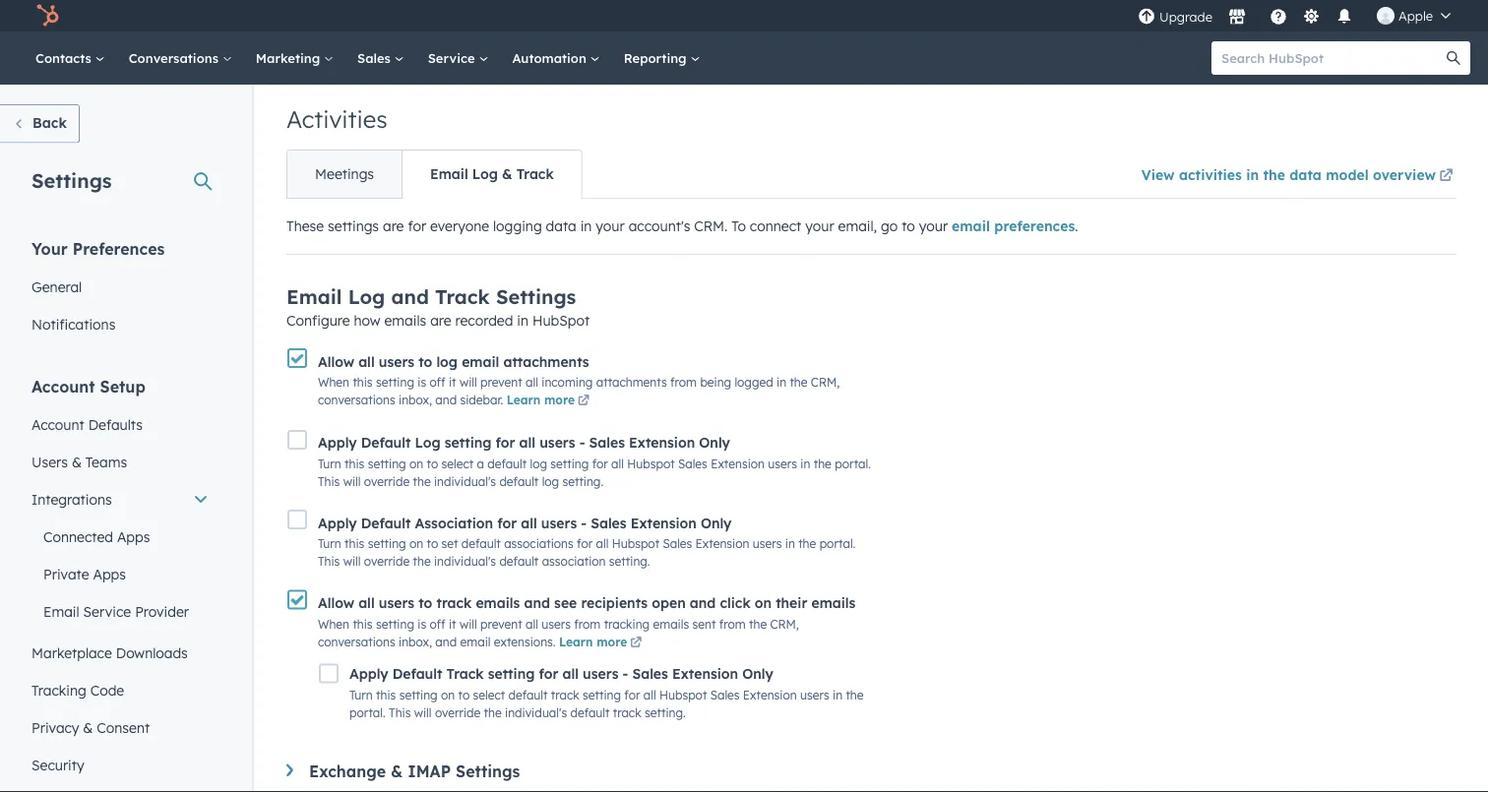 Task type: vqa. For each thing, say whether or not it's contained in the screenshot.
the traffic
no



Task type: locate. For each thing, give the bounding box(es) containing it.
0 horizontal spatial crm,
[[770, 617, 799, 631]]

track for and
[[435, 285, 490, 309]]

individual's down a
[[434, 474, 496, 489]]

email for and
[[287, 285, 342, 309]]

1 vertical spatial default
[[361, 514, 411, 532]]

log up associations
[[542, 474, 559, 489]]

0 vertical spatial learn
[[507, 393, 541, 407]]

0 vertical spatial email
[[430, 165, 468, 183]]

turn inside apply default track setting for all users - sales extension only turn this setting on to select default track setting for all hubspot sales extension users in the portal. this will override the individual's default track setting.
[[350, 688, 373, 703]]

2 vertical spatial log
[[415, 434, 441, 452]]

1 vertical spatial learn more link
[[559, 634, 645, 652]]

learn more link down incoming
[[507, 393, 593, 410]]

inbox, inside the when this setting is off it will prevent all incoming attachments from being logged in the crm, conversations inbox, and sidebar.
[[399, 393, 432, 407]]

prevent inside when this setting is off it will prevent all users from tracking emails sent from the crm, conversations inbox, and email extensions.
[[481, 617, 523, 631]]

2 vertical spatial apply
[[350, 665, 389, 682]]

1 vertical spatial setting.
[[609, 554, 650, 569]]

0 vertical spatial portal.
[[835, 457, 871, 471]]

track down "tracking"
[[613, 706, 642, 721]]

notifications image
[[1336, 9, 1354, 27]]

1 vertical spatial track
[[551, 688, 580, 703]]

downloads
[[116, 644, 188, 662]]

this inside the when this setting is off it will prevent all incoming attachments from being logged in the crm, conversations inbox, and sidebar.
[[353, 375, 373, 390]]

and up allow all users to log email attachments
[[391, 285, 429, 309]]

2 vertical spatial override
[[435, 706, 481, 721]]

0 vertical spatial prevent
[[481, 375, 523, 390]]

privacy & consent
[[32, 719, 150, 736]]

on left a
[[410, 457, 424, 471]]

for up associations
[[497, 514, 517, 532]]

1 conversations from the top
[[318, 393, 396, 407]]

marketplace
[[32, 644, 112, 662]]

- inside apply default track setting for all users - sales extension only turn this setting on to select default track setting for all hubspot sales extension users in the portal. this will override the individual's default track setting.
[[623, 665, 628, 682]]

only down click
[[743, 665, 774, 682]]

the inside when this setting is off it will prevent all users from tracking emails sent from the crm, conversations inbox, and email extensions.
[[749, 617, 767, 631]]

when
[[318, 375, 350, 390], [318, 617, 350, 631]]

this inside when this setting is off it will prevent all users from tracking emails sent from the crm, conversations inbox, and email extensions.
[[353, 617, 373, 631]]

1 vertical spatial -
[[581, 514, 587, 532]]

in inside apply default log setting for all users - sales extension only turn this setting on to select a default log setting for all hubspot sales extension users in the portal. this will override the individual's default log setting.
[[801, 457, 811, 471]]

default inside apply default association for all users - sales extension only turn this setting on to set default associations for all hubspot sales extension users in the portal. this will override the individual's default association setting.
[[361, 514, 411, 532]]

1 vertical spatial when
[[318, 617, 350, 631]]

to
[[732, 218, 746, 235]]

only inside apply default track setting for all users - sales extension only turn this setting on to select default track setting for all hubspot sales extension users in the portal. this will override the individual's default track setting.
[[743, 665, 774, 682]]

1 vertical spatial is
[[418, 617, 426, 631]]

1 vertical spatial are
[[430, 312, 452, 329]]

turn for apply default log setting for all users - sales extension only
[[318, 457, 341, 471]]

only
[[699, 434, 730, 452], [701, 514, 732, 532], [743, 665, 774, 682]]

your left "account's"
[[596, 218, 625, 235]]

turn inside apply default log setting for all users - sales extension only turn this setting on to select a default log setting for all hubspot sales extension users in the portal. this will override the individual's default log setting.
[[318, 457, 341, 471]]

prevent up the "extensions."
[[481, 617, 523, 631]]

service link
[[416, 32, 501, 85]]

notifications link
[[20, 306, 221, 343]]

link opens in a new window image
[[1440, 164, 1454, 188], [1440, 169, 1454, 183], [578, 393, 590, 410], [578, 396, 590, 407], [630, 634, 642, 652], [630, 637, 642, 649]]

1 vertical spatial email
[[287, 285, 342, 309]]

1 horizontal spatial from
[[671, 375, 697, 390]]

privacy & consent link
[[20, 709, 221, 747]]

2 inbox, from the top
[[399, 634, 432, 649]]

0 horizontal spatial your
[[596, 218, 625, 235]]

0 vertical spatial inbox,
[[399, 393, 432, 407]]

more down "tracking"
[[597, 634, 627, 649]]

0 horizontal spatial track
[[437, 595, 472, 612]]

emails right their
[[812, 595, 856, 612]]

select inside apply default track setting for all users - sales extension only turn this setting on to select default track setting for all hubspot sales extension users in the portal. this will override the individual's default track setting.
[[473, 688, 505, 703]]

log right a
[[530, 457, 547, 471]]

override inside apply default log setting for all users - sales extension only turn this setting on to select a default log setting for all hubspot sales extension users in the portal. this will override the individual's default log setting.
[[364, 474, 410, 489]]

only inside apply default association for all users - sales extension only turn this setting on to set default associations for all hubspot sales extension users in the portal. this will override the individual's default association setting.
[[701, 514, 732, 532]]

& for privacy & consent
[[83, 719, 93, 736]]

default
[[361, 434, 411, 452], [361, 514, 411, 532], [393, 665, 443, 682]]

individual's inside apply default track setting for all users - sales extension only turn this setting on to select default track setting for all hubspot sales extension users in the portal. this will override the individual's default track setting.
[[505, 706, 567, 721]]

log
[[437, 353, 458, 370], [530, 457, 547, 471], [542, 474, 559, 489]]

learn more down incoming
[[507, 393, 575, 407]]

1 vertical spatial learn
[[559, 634, 593, 649]]

on inside apply default association for all users - sales extension only turn this setting on to set default associations for all hubspot sales extension users in the portal. this will override the individual's default association setting.
[[410, 537, 424, 551]]

0 vertical spatial off
[[430, 375, 446, 390]]

connected apps
[[43, 528, 150, 545]]

account setup
[[32, 377, 146, 396]]

settings down back
[[32, 168, 112, 192]]

crm.
[[694, 218, 728, 235]]

.
[[1075, 218, 1079, 235]]

this inside apply default log setting for all users - sales extension only turn this setting on to select a default log setting for all hubspot sales extension users in the portal. this will override the individual's default log setting.
[[318, 474, 340, 489]]

0 vertical spatial crm,
[[811, 375, 840, 390]]

setup
[[100, 377, 146, 396]]

1 vertical spatial service
[[83, 603, 131, 620]]

1 account from the top
[[32, 377, 95, 396]]

setting. down "tracking"
[[645, 706, 686, 721]]

1 vertical spatial it
[[449, 617, 456, 631]]

prevent up sidebar. at the left of the page
[[481, 375, 523, 390]]

when inside when this setting is off it will prevent all users from tracking emails sent from the crm, conversations inbox, and email extensions.
[[318, 617, 350, 631]]

log
[[472, 165, 498, 183], [348, 285, 385, 309], [415, 434, 441, 452]]

associations
[[504, 537, 574, 551]]

prevent for sidebar.
[[481, 375, 523, 390]]

0 vertical spatial only
[[699, 434, 730, 452]]

are
[[383, 218, 404, 235], [430, 312, 452, 329]]

settings up hubspot
[[496, 285, 576, 309]]

1 horizontal spatial your
[[806, 218, 835, 235]]

only inside apply default log setting for all users - sales extension only turn this setting on to select a default log setting for all hubspot sales extension users in the portal. this will override the individual's default log setting.
[[699, 434, 730, 452]]

0 vertical spatial attachments
[[504, 353, 589, 370]]

will inside when this setting is off it will prevent all users from tracking emails sent from the crm, conversations inbox, and email extensions.
[[460, 617, 477, 631]]

2 prevent from the top
[[481, 617, 523, 631]]

email for provider
[[43, 603, 79, 620]]

email inside navigation
[[430, 165, 468, 183]]

override inside apply default association for all users - sales extension only turn this setting on to set default associations for all hubspot sales extension users in the portal. this will override the individual's default association setting.
[[364, 554, 410, 569]]

off inside the when this setting is off it will prevent all incoming attachments from being logged in the crm, conversations inbox, and sidebar.
[[430, 375, 446, 390]]

sales down the sent
[[711, 688, 740, 703]]

2 your from the left
[[806, 218, 835, 235]]

1 vertical spatial apps
[[93, 566, 126, 583]]

off
[[430, 375, 446, 390], [430, 617, 446, 631]]

emails
[[384, 312, 427, 329], [476, 595, 520, 612], [812, 595, 856, 612], [653, 617, 689, 631]]

2 account from the top
[[32, 416, 84, 433]]

apply inside apply default association for all users - sales extension only turn this setting on to set default associations for all hubspot sales extension users in the portal. this will override the individual's default association setting.
[[318, 514, 357, 532]]

email up the everyone
[[430, 165, 468, 183]]

1 horizontal spatial crm,
[[811, 375, 840, 390]]

0 vertical spatial track
[[437, 595, 472, 612]]

2 conversations from the top
[[318, 634, 396, 649]]

exchange & imap settings
[[309, 761, 520, 781]]

default inside apply default log setting for all users - sales extension only turn this setting on to select a default log setting for all hubspot sales extension users in the portal. this will override the individual's default log setting.
[[361, 434, 411, 452]]

2 horizontal spatial email
[[430, 165, 468, 183]]

1 horizontal spatial are
[[430, 312, 452, 329]]

track inside navigation
[[517, 165, 554, 183]]

on left set
[[410, 537, 424, 551]]

default down associations
[[500, 554, 539, 569]]

on up imap
[[441, 688, 455, 703]]

emails down open
[[653, 617, 689, 631]]

email inside 'account setup' element
[[43, 603, 79, 620]]

1 horizontal spatial data
[[1290, 166, 1322, 183]]

to up exchange & imap settings
[[458, 688, 470, 703]]

account up account defaults
[[32, 377, 95, 396]]

inbox, for sidebar.
[[399, 393, 432, 407]]

1 when from the top
[[318, 375, 350, 390]]

apply for apply default track setting for all users - sales extension only
[[350, 665, 389, 682]]

conversations
[[129, 50, 222, 66]]

this
[[318, 474, 340, 489], [318, 554, 340, 569], [389, 706, 411, 721]]

settings right imap
[[456, 761, 520, 781]]

settings
[[32, 168, 112, 192], [496, 285, 576, 309], [456, 761, 520, 781]]

account
[[32, 377, 95, 396], [32, 416, 84, 433]]

view activities in the data model overview link
[[1142, 153, 1457, 198]]

0 vertical spatial this
[[318, 474, 340, 489]]

to left a
[[427, 457, 438, 471]]

turn for apply default track setting for all users - sales extension only
[[350, 688, 373, 703]]

emails right how
[[384, 312, 427, 329]]

is inside the when this setting is off it will prevent all incoming attachments from being logged in the crm, conversations inbox, and sidebar.
[[418, 375, 426, 390]]

- for log
[[580, 434, 585, 452]]

your
[[32, 239, 68, 258]]

2 horizontal spatial track
[[613, 706, 642, 721]]

select down the "extensions."
[[473, 688, 505, 703]]

1 horizontal spatial attachments
[[596, 375, 667, 390]]

hubspot inside apply default association for all users - sales extension only turn this setting on to set default associations for all hubspot sales extension users in the portal. this will override the individual's default association setting.
[[612, 537, 660, 551]]

- up association
[[581, 514, 587, 532]]

1 vertical spatial learn more
[[559, 634, 627, 649]]

0 vertical spatial allow
[[318, 353, 354, 370]]

it for email
[[449, 617, 456, 631]]

meetings
[[315, 165, 374, 183]]

0 vertical spatial hubspot
[[627, 457, 675, 471]]

logging
[[493, 218, 542, 235]]

security
[[32, 757, 84, 774]]

2 allow from the top
[[318, 595, 354, 612]]

menu
[[1136, 0, 1465, 32]]

1 your from the left
[[596, 218, 625, 235]]

setting. up recipients
[[609, 554, 650, 569]]

2 vertical spatial this
[[389, 706, 411, 721]]

2 vertical spatial email
[[460, 634, 491, 649]]

0 vertical spatial log
[[437, 353, 458, 370]]

1 vertical spatial inbox,
[[399, 634, 432, 649]]

inbox,
[[399, 393, 432, 407], [399, 634, 432, 649]]

learn more down "tracking"
[[559, 634, 627, 649]]

0 vertical spatial individual's
[[434, 474, 496, 489]]

2 vertical spatial setting.
[[645, 706, 686, 721]]

will inside the when this setting is off it will prevent all incoming attachments from being logged in the crm, conversations inbox, and sidebar.
[[460, 375, 477, 390]]

0 horizontal spatial log
[[348, 285, 385, 309]]

- down the when this setting is off it will prevent all incoming attachments from being logged in the crm, conversations inbox, and sidebar.
[[580, 434, 585, 452]]

2 vertical spatial -
[[623, 665, 628, 682]]

& up logging
[[502, 165, 513, 183]]

1 horizontal spatial learn
[[559, 634, 593, 649]]

attachments
[[504, 353, 589, 370], [596, 375, 667, 390]]

extension down their
[[743, 688, 797, 703]]

conversations inside the when this setting is off it will prevent all incoming attachments from being logged in the crm, conversations inbox, and sidebar.
[[318, 393, 396, 407]]

default
[[488, 457, 527, 471], [500, 474, 539, 489], [462, 537, 501, 551], [500, 554, 539, 569], [509, 688, 548, 703], [571, 706, 610, 721]]

account defaults
[[32, 416, 143, 433]]

attachments up incoming
[[504, 353, 589, 370]]

inbox, for email
[[399, 634, 432, 649]]

2 is from the top
[[418, 617, 426, 631]]

log for &
[[472, 165, 498, 183]]

service inside 'account setup' element
[[83, 603, 131, 620]]

account for account defaults
[[32, 416, 84, 433]]

sales down being
[[678, 457, 708, 471]]

email down private
[[43, 603, 79, 620]]

more down incoming
[[544, 393, 575, 407]]

association
[[415, 514, 493, 532]]

track down set
[[437, 595, 472, 612]]

tracking
[[604, 617, 650, 631]]

it down set
[[449, 617, 456, 631]]

navigation
[[287, 150, 583, 199]]

-
[[580, 434, 585, 452], [581, 514, 587, 532], [623, 665, 628, 682]]

0 vertical spatial when
[[318, 375, 350, 390]]

individual's
[[434, 474, 496, 489], [434, 554, 496, 569], [505, 706, 567, 721]]

2 vertical spatial individual's
[[505, 706, 567, 721]]

2 vertical spatial email
[[43, 603, 79, 620]]

the
[[1264, 166, 1286, 183], [790, 375, 808, 390], [814, 457, 832, 471], [413, 474, 431, 489], [799, 537, 816, 551], [413, 554, 431, 569], [749, 617, 767, 631], [846, 688, 864, 703], [484, 706, 502, 721]]

1 horizontal spatial more
[[597, 634, 627, 649]]

- for track
[[623, 665, 628, 682]]

setting inside apply default association for all users - sales extension only turn this setting on to set default associations for all hubspot sales extension users in the portal. this will override the individual's default association setting.
[[368, 537, 406, 551]]

in
[[1247, 166, 1259, 183], [581, 218, 592, 235], [517, 312, 529, 329], [777, 375, 787, 390], [801, 457, 811, 471], [785, 537, 795, 551], [833, 688, 843, 703]]

will
[[460, 375, 477, 390], [343, 474, 361, 489], [343, 554, 361, 569], [460, 617, 477, 631], [414, 706, 432, 721]]

tracking code link
[[20, 672, 221, 709]]

it
[[449, 375, 456, 390], [449, 617, 456, 631]]

2 horizontal spatial from
[[719, 617, 746, 631]]

will inside apply default association for all users - sales extension only turn this setting on to set default associations for all hubspot sales extension users in the portal. this will override the individual's default association setting.
[[343, 554, 361, 569]]

exchange & imap settings button
[[287, 761, 1457, 781]]

your
[[596, 218, 625, 235], [806, 218, 835, 235], [919, 218, 948, 235]]

portal.
[[835, 457, 871, 471], [820, 537, 856, 551], [350, 706, 386, 721]]

service down private apps link
[[83, 603, 131, 620]]

2 vertical spatial track
[[447, 665, 484, 682]]

view
[[1142, 166, 1175, 183]]

allow
[[318, 353, 354, 370], [318, 595, 354, 612]]

& right privacy
[[83, 719, 93, 736]]

your preferences element
[[20, 238, 221, 343]]

select inside apply default log setting for all users - sales extension only turn this setting on to select a default log setting for all hubspot sales extension users in the portal. this will override the individual's default log setting.
[[442, 457, 474, 471]]

1 vertical spatial only
[[701, 514, 732, 532]]

2 vertical spatial hubspot
[[660, 688, 707, 703]]

upgrade image
[[1138, 8, 1156, 26]]

track
[[437, 595, 472, 612], [551, 688, 580, 703], [613, 706, 642, 721]]

data left model
[[1290, 166, 1322, 183]]

0 vertical spatial apps
[[117, 528, 150, 545]]

more for attachments
[[544, 393, 575, 407]]

it inside the when this setting is off it will prevent all incoming attachments from being logged in the crm, conversations inbox, and sidebar.
[[449, 375, 456, 390]]

0 vertical spatial -
[[580, 434, 585, 452]]

association
[[542, 554, 606, 569]]

0 vertical spatial default
[[361, 434, 411, 452]]

log up how
[[348, 285, 385, 309]]

learn more
[[507, 393, 575, 407], [559, 634, 627, 649]]

in inside apply default track setting for all users - sales extension only turn this setting on to select default track setting for all hubspot sales extension users in the portal. this will override the individual's default track setting.
[[833, 688, 843, 703]]

0 vertical spatial override
[[364, 474, 410, 489]]

- down "tracking"
[[623, 665, 628, 682]]

inbox, inside when this setting is off it will prevent all users from tracking emails sent from the crm, conversations inbox, and email extensions.
[[399, 634, 432, 649]]

default inside apply default track setting for all users - sales extension only turn this setting on to select default track setting for all hubspot sales extension users in the portal. this will override the individual's default track setting.
[[393, 665, 443, 682]]

crm,
[[811, 375, 840, 390], [770, 617, 799, 631]]

setting inside the when this setting is off it will prevent all incoming attachments from being logged in the crm, conversations inbox, and sidebar.
[[376, 375, 414, 390]]

their
[[776, 595, 808, 612]]

select left a
[[442, 457, 474, 471]]

0 horizontal spatial email
[[43, 603, 79, 620]]

for left the everyone
[[408, 218, 426, 235]]

learn down see
[[559, 634, 593, 649]]

0 vertical spatial more
[[544, 393, 575, 407]]

setting. inside apply default track setting for all users - sales extension only turn this setting on to select default track setting for all hubspot sales extension users in the portal. this will override the individual's default track setting.
[[645, 706, 686, 721]]

1 vertical spatial off
[[430, 617, 446, 631]]

search button
[[1438, 41, 1471, 75]]

0 vertical spatial turn
[[318, 457, 341, 471]]

0 vertical spatial setting.
[[563, 474, 604, 489]]

1 it from the top
[[449, 375, 456, 390]]

2 horizontal spatial your
[[919, 218, 948, 235]]

1 vertical spatial attachments
[[596, 375, 667, 390]]

learn more link down "tracking"
[[559, 634, 645, 652]]

are right 'settings'
[[383, 218, 404, 235]]

will inside apply default track setting for all users - sales extension only turn this setting on to select default track setting for all hubspot sales extension users in the portal. this will override the individual's default track setting.
[[414, 706, 432, 721]]

are up allow all users to log email attachments
[[430, 312, 452, 329]]

learn for users
[[559, 634, 593, 649]]

to down association
[[419, 595, 433, 612]]

being
[[700, 375, 732, 390]]

crm, inside when this setting is off it will prevent all users from tracking emails sent from the crm, conversations inbox, and email extensions.
[[770, 617, 799, 631]]

1 vertical spatial override
[[364, 554, 410, 569]]

account's
[[629, 218, 691, 235]]

emails inside when this setting is off it will prevent all users from tracking emails sent from the crm, conversations inbox, and email extensions.
[[653, 617, 689, 631]]

is inside when this setting is off it will prevent all users from tracking emails sent from the crm, conversations inbox, and email extensions.
[[418, 617, 426, 631]]

on
[[410, 457, 424, 471], [410, 537, 424, 551], [755, 595, 772, 612], [441, 688, 455, 703]]

conversations
[[318, 393, 396, 407], [318, 634, 396, 649]]

1 vertical spatial individual's
[[434, 554, 496, 569]]

private apps link
[[20, 556, 221, 593]]

1 vertical spatial more
[[597, 634, 627, 649]]

off down set
[[430, 617, 446, 631]]

contacts
[[35, 50, 95, 66]]

0 vertical spatial log
[[472, 165, 498, 183]]

1 off from the top
[[430, 375, 446, 390]]

data
[[1290, 166, 1322, 183], [546, 218, 577, 235]]

from inside the when this setting is off it will prevent all incoming attachments from being logged in the crm, conversations inbox, and sidebar.
[[671, 375, 697, 390]]

track down when this setting is off it will prevent all users from tracking emails sent from the crm, conversations inbox, and email extensions.
[[551, 688, 580, 703]]

apps
[[117, 528, 150, 545], [93, 566, 126, 583]]

apply for apply default log setting for all users - sales extension only
[[318, 434, 357, 452]]

menu containing apple
[[1136, 0, 1465, 32]]

0 vertical spatial service
[[428, 50, 479, 66]]

1 is from the top
[[418, 375, 426, 390]]

0 vertical spatial select
[[442, 457, 474, 471]]

apps down integrations "button" at the bottom
[[117, 528, 150, 545]]

users & teams
[[32, 453, 127, 471]]

track for &
[[517, 165, 554, 183]]

crm, down their
[[770, 617, 799, 631]]

override
[[364, 474, 410, 489], [364, 554, 410, 569], [435, 706, 481, 721]]

log up the everyone
[[472, 165, 498, 183]]

and
[[391, 285, 429, 309], [436, 393, 457, 407], [524, 595, 550, 612], [690, 595, 716, 612], [436, 634, 457, 649]]

when inside the when this setting is off it will prevent all incoming attachments from being logged in the crm, conversations inbox, and sidebar.
[[318, 375, 350, 390]]

connect
[[750, 218, 802, 235]]

crm, inside the when this setting is off it will prevent all incoming attachments from being logged in the crm, conversations inbox, and sidebar.
[[811, 375, 840, 390]]

attachments right incoming
[[596, 375, 667, 390]]

0 horizontal spatial service
[[83, 603, 131, 620]]

2 it from the top
[[449, 617, 456, 631]]

1 vertical spatial hubspot
[[612, 537, 660, 551]]

& left imap
[[391, 761, 403, 781]]

1 vertical spatial crm,
[[770, 617, 799, 631]]

apps inside "link"
[[117, 528, 150, 545]]

email up configure
[[287, 285, 342, 309]]

caret image
[[287, 764, 293, 777]]

& right the users
[[72, 453, 82, 471]]

in inside email log and track settings configure how emails are recorded in hubspot
[[517, 312, 529, 329]]

for up association
[[577, 537, 593, 551]]

learn right sidebar. at the left of the page
[[507, 393, 541, 407]]

apply inside apply default track setting for all users - sales extension only turn this setting on to select default track setting for all hubspot sales extension users in the portal. this will override the individual's default track setting.
[[350, 665, 389, 682]]

off for email
[[430, 617, 446, 631]]

from left being
[[671, 375, 697, 390]]

1 vertical spatial turn
[[318, 537, 341, 551]]

email inside email log and track settings configure how emails are recorded in hubspot
[[287, 285, 342, 309]]

2 off from the top
[[430, 617, 446, 631]]

track inside email log and track settings configure how emails are recorded in hubspot
[[435, 285, 490, 309]]

0 horizontal spatial learn
[[507, 393, 541, 407]]

individual's down the "extensions."
[[505, 706, 567, 721]]

allow for allow all users to track emails and see recipients open and click on their emails
[[318, 595, 354, 612]]

general
[[32, 278, 82, 295]]

apps up email service provider
[[93, 566, 126, 583]]

sales up open
[[663, 537, 692, 551]]

in inside apply default association for all users - sales extension only turn this setting on to set default associations for all hubspot sales extension users in the portal. this will override the individual's default association setting.
[[785, 537, 795, 551]]

and left sidebar. at the left of the page
[[436, 393, 457, 407]]

extensions.
[[494, 634, 556, 649]]

learn more for incoming
[[507, 393, 575, 407]]

apps for private apps
[[93, 566, 126, 583]]

1 vertical spatial portal.
[[820, 537, 856, 551]]

override inside apply default track setting for all users - sales extension only turn this setting on to select default track setting for all hubspot sales extension users in the portal. this will override the individual's default track setting.
[[435, 706, 481, 721]]

1 vertical spatial select
[[473, 688, 505, 703]]

0 horizontal spatial more
[[544, 393, 575, 407]]

prevent inside the when this setting is off it will prevent all incoming attachments from being logged in the crm, conversations inbox, and sidebar.
[[481, 375, 523, 390]]

extension down logged
[[711, 457, 765, 471]]

1 vertical spatial conversations
[[318, 634, 396, 649]]

email up sidebar. at the left of the page
[[462, 353, 500, 370]]

2 vertical spatial turn
[[350, 688, 373, 703]]

and inside the when this setting is off it will prevent all incoming attachments from being logged in the crm, conversations inbox, and sidebar.
[[436, 393, 457, 407]]

hubspot inside apply default track setting for all users - sales extension only turn this setting on to select default track setting for all hubspot sales extension users in the portal. this will override the individual's default track setting.
[[660, 688, 707, 703]]

for down the "extensions."
[[539, 665, 559, 682]]

sales down the when this setting is off it will prevent all incoming attachments from being logged in the crm, conversations inbox, and sidebar.
[[589, 434, 625, 452]]

log down recorded
[[437, 353, 458, 370]]

from down allow all users to track emails and see recipients open and click on their emails at the bottom of page
[[574, 617, 601, 631]]

1 vertical spatial this
[[318, 554, 340, 569]]

and inside email log and track settings configure how emails are recorded in hubspot
[[391, 285, 429, 309]]

and left see
[[524, 595, 550, 612]]

3 your from the left
[[919, 218, 948, 235]]

marketplaces image
[[1229, 9, 1246, 27]]

2 vertical spatial settings
[[456, 761, 520, 781]]

is
[[418, 375, 426, 390], [418, 617, 426, 631]]

off inside when this setting is off it will prevent all users from tracking emails sent from the crm, conversations inbox, and email extensions.
[[430, 617, 446, 631]]

2 when from the top
[[318, 617, 350, 631]]

contacts link
[[24, 32, 117, 85]]

for
[[408, 218, 426, 235], [496, 434, 515, 452], [592, 457, 608, 471], [497, 514, 517, 532], [577, 537, 593, 551], [539, 665, 559, 682], [625, 688, 640, 703]]

setting inside when this setting is off it will prevent all users from tracking emails sent from the crm, conversations inbox, and email extensions.
[[376, 617, 414, 631]]

1 inbox, from the top
[[399, 393, 432, 407]]

apply inside apply default log setting for all users - sales extension only turn this setting on to select a default log setting for all hubspot sales extension users in the portal. this will override the individual's default log setting.
[[318, 434, 357, 452]]

users
[[379, 353, 415, 370], [540, 434, 576, 452], [768, 457, 798, 471], [541, 514, 577, 532], [753, 537, 782, 551], [379, 595, 415, 612], [542, 617, 571, 631], [583, 665, 619, 682], [800, 688, 830, 703]]

- inside apply default log setting for all users - sales extension only turn this setting on to select a default log setting for all hubspot sales extension users in the portal. this will override the individual's default log setting.
[[580, 434, 585, 452]]

1 horizontal spatial service
[[428, 50, 479, 66]]

service right sales link
[[428, 50, 479, 66]]

it inside when this setting is off it will prevent all users from tracking emails sent from the crm, conversations inbox, and email extensions.
[[449, 617, 456, 631]]

view activities in the data model overview
[[1142, 166, 1437, 183]]

users & teams link
[[20, 444, 221, 481]]

apps for connected apps
[[117, 528, 150, 545]]

default right set
[[462, 537, 501, 551]]

log inside navigation
[[472, 165, 498, 183]]

when this setting is off it will prevent all incoming attachments from being logged in the crm, conversations inbox, and sidebar.
[[318, 375, 840, 407]]

apply default log setting for all users - sales extension only turn this setting on to select a default log setting for all hubspot sales extension users in the portal. this will override the individual's default log setting.
[[318, 434, 871, 489]]

0 horizontal spatial are
[[383, 218, 404, 235]]

email inside when this setting is off it will prevent all users from tracking emails sent from the crm, conversations inbox, and email extensions.
[[460, 634, 491, 649]]

conversations inside when this setting is off it will prevent all users from tracking emails sent from the crm, conversations inbox, and email extensions.
[[318, 634, 396, 649]]

log inside email log and track settings configure how emails are recorded in hubspot
[[348, 285, 385, 309]]

select for track
[[473, 688, 505, 703]]

2 vertical spatial log
[[542, 474, 559, 489]]

search image
[[1447, 51, 1461, 65]]

0 vertical spatial track
[[517, 165, 554, 183]]

individual's down set
[[434, 554, 496, 569]]

1 prevent from the top
[[481, 375, 523, 390]]

see
[[554, 595, 577, 612]]

to inside apply default association for all users - sales extension only turn this setting on to set default associations for all hubspot sales extension users in the portal. this will override the individual's default association setting.
[[427, 537, 438, 551]]

hubspot inside apply default log setting for all users - sales extension only turn this setting on to select a default log setting for all hubspot sales extension users in the portal. this will override the individual's default log setting.
[[627, 457, 675, 471]]

1 allow from the top
[[318, 353, 354, 370]]

setting. up apply default association for all users - sales extension only turn this setting on to set default associations for all hubspot sales extension users in the portal. this will override the individual's default association setting.
[[563, 474, 604, 489]]

0 vertical spatial account
[[32, 377, 95, 396]]

0 vertical spatial conversations
[[318, 393, 396, 407]]

and left the "extensions."
[[436, 634, 457, 649]]

1 vertical spatial apply
[[318, 514, 357, 532]]

turn
[[318, 457, 341, 471], [318, 537, 341, 551], [350, 688, 373, 703]]

data right logging
[[546, 218, 577, 235]]



Task type: describe. For each thing, give the bounding box(es) containing it.
users
[[32, 453, 68, 471]]

0 horizontal spatial from
[[574, 617, 601, 631]]

this inside apply default track setting for all users - sales extension only turn this setting on to select default track setting for all hubspot sales extension users in the portal. this will override the individual's default track setting.
[[389, 706, 411, 721]]

email service provider
[[43, 603, 189, 620]]

security link
[[20, 747, 221, 784]]

0 vertical spatial email
[[952, 218, 991, 235]]

attachments inside the when this setting is off it will prevent all incoming attachments from being logged in the crm, conversations inbox, and sidebar.
[[596, 375, 667, 390]]

only for apply default track setting for all users - sales extension only
[[743, 665, 774, 682]]

conversations for when this setting is off it will prevent all users from tracking emails sent from the crm, conversations inbox, and email extensions.
[[318, 634, 396, 649]]

privacy
[[32, 719, 79, 736]]

allow all users to log email attachments
[[318, 353, 589, 370]]

back
[[32, 114, 67, 131]]

automation link
[[501, 32, 612, 85]]

default for log
[[361, 434, 411, 452]]

open
[[652, 595, 686, 612]]

individual's inside apply default log setting for all users - sales extension only turn this setting on to select a default log setting for all hubspot sales extension users in the portal. this will override the individual's default log setting.
[[434, 474, 496, 489]]

on inside apply default log setting for all users - sales extension only turn this setting on to select a default log setting for all hubspot sales extension users in the portal. this will override the individual's default log setting.
[[410, 457, 424, 471]]

are inside email log and track settings configure how emails are recorded in hubspot
[[430, 312, 452, 329]]

reporting
[[624, 50, 691, 66]]

for down the when this setting is off it will prevent all incoming attachments from being logged in the crm, conversations inbox, and sidebar.
[[592, 457, 608, 471]]

is for email
[[418, 617, 426, 631]]

account for account setup
[[32, 377, 95, 396]]

and up the sent
[[690, 595, 716, 612]]

integrations button
[[20, 481, 221, 518]]

allow for allow all users to log email attachments
[[318, 353, 354, 370]]

default for track
[[393, 665, 443, 682]]

for down "tracking"
[[625, 688, 640, 703]]

extension up click
[[696, 537, 750, 551]]

sales down "tracking"
[[633, 665, 668, 682]]

0 vertical spatial are
[[383, 218, 404, 235]]

navigation containing meetings
[[287, 150, 583, 199]]

sales up activities
[[357, 50, 394, 66]]

general link
[[20, 268, 221, 306]]

provider
[[135, 603, 189, 620]]

crm, for when this setting is off it will prevent all users from tracking emails sent from the crm, conversations inbox, and email extensions.
[[770, 617, 799, 631]]

0 vertical spatial data
[[1290, 166, 1322, 183]]

extension down the sent
[[672, 665, 739, 682]]

learn for incoming
[[507, 393, 541, 407]]

activities
[[1179, 166, 1242, 183]]

to inside apply default track setting for all users - sales extension only turn this setting on to select default track setting for all hubspot sales extension users in the portal. this will override the individual's default track setting.
[[458, 688, 470, 703]]

email,
[[838, 218, 877, 235]]

set
[[442, 537, 458, 551]]

default right a
[[488, 457, 527, 471]]

click
[[720, 595, 751, 612]]

email preferences link
[[952, 218, 1075, 235]]

email log & track link
[[402, 151, 582, 198]]

all inside the when this setting is off it will prevent all incoming attachments from being logged in the crm, conversations inbox, and sidebar.
[[526, 375, 538, 390]]

default up associations
[[500, 474, 539, 489]]

the inside the when this setting is off it will prevent all incoming attachments from being logged in the crm, conversations inbox, and sidebar.
[[790, 375, 808, 390]]

all inside when this setting is off it will prevent all users from tracking emails sent from the crm, conversations inbox, and email extensions.
[[526, 617, 538, 631]]

upgrade
[[1160, 9, 1213, 25]]

select for log
[[442, 457, 474, 471]]

your preferences
[[32, 239, 165, 258]]

hubspot
[[533, 312, 590, 329]]

0 horizontal spatial data
[[546, 218, 577, 235]]

recorded
[[455, 312, 513, 329]]

incoming
[[542, 375, 593, 390]]

this inside apply default track setting for all users - sales extension only turn this setting on to select default track setting for all hubspot sales extension users in the portal. this will override the individual's default track setting.
[[376, 688, 396, 703]]

account setup element
[[20, 376, 221, 784]]

bob builder image
[[1377, 7, 1395, 25]]

to down email log and track settings configure how emails are recorded in hubspot in the top left of the page
[[419, 353, 433, 370]]

apply default association for all users - sales extension only turn this setting on to set default associations for all hubspot sales extension users in the portal. this will override the individual's default association setting.
[[318, 514, 856, 569]]

individual's inside apply default association for all users - sales extension only turn this setting on to set default associations for all hubspot sales extension users in the portal. this will override the individual's default association setting.
[[434, 554, 496, 569]]

& for users & teams
[[72, 453, 82, 471]]

this inside apply default log setting for all users - sales extension only turn this setting on to select a default log setting for all hubspot sales extension users in the portal. this will override the individual's default log setting.
[[345, 457, 365, 471]]

only for apply default log setting for all users - sales extension only
[[699, 434, 730, 452]]

these settings are for everyone logging data in your account's crm. to connect your email, go to your email preferences .
[[287, 218, 1079, 235]]

email log and track settings configure how emails are recorded in hubspot
[[287, 285, 590, 329]]

imap
[[408, 761, 451, 781]]

preferences
[[73, 239, 165, 258]]

apply default track setting for all users - sales extension only turn this setting on to select default track setting for all hubspot sales extension users in the portal. this will override the individual's default track setting.
[[350, 665, 864, 721]]

extension down the when this setting is off it will prevent all incoming attachments from being logged in the crm, conversations inbox, and sidebar.
[[629, 434, 695, 452]]

1 vertical spatial log
[[530, 457, 547, 471]]

track inside apply default track setting for all users - sales extension only turn this setting on to select default track setting for all hubspot sales extension users in the portal. this will override the individual's default track setting.
[[447, 665, 484, 682]]

learn more link for users
[[559, 634, 645, 652]]

preferences
[[995, 218, 1075, 235]]

notifications
[[32, 316, 116, 333]]

emails inside email log and track settings configure how emails are recorded in hubspot
[[384, 312, 427, 329]]

marketing link
[[244, 32, 346, 85]]

connected
[[43, 528, 113, 545]]

portal. inside apply default log setting for all users - sales extension only turn this setting on to select a default log setting for all hubspot sales extension users in the portal. this will override the individual's default log setting.
[[835, 457, 871, 471]]

settings link
[[1300, 5, 1324, 26]]

this inside apply default association for all users - sales extension only turn this setting on to set default associations for all hubspot sales extension users in the portal. this will override the individual's default association setting.
[[318, 554, 340, 569]]

tracking
[[32, 682, 86, 699]]

setting. inside apply default log setting for all users - sales extension only turn this setting on to select a default log setting for all hubspot sales extension users in the portal. this will override the individual's default log setting.
[[563, 474, 604, 489]]

a
[[477, 457, 484, 471]]

sent
[[693, 617, 716, 631]]

apple button
[[1366, 0, 1463, 32]]

hubspot image
[[35, 4, 59, 28]]

defaults
[[88, 416, 143, 433]]

users inside when this setting is off it will prevent all users from tracking emails sent from the crm, conversations inbox, and email extensions.
[[542, 617, 571, 631]]

back link
[[0, 104, 80, 143]]

notifications button
[[1328, 0, 1362, 32]]

reporting link
[[612, 32, 712, 85]]

log for and
[[348, 285, 385, 309]]

1 vertical spatial email
[[462, 353, 500, 370]]

& for exchange & imap settings
[[391, 761, 403, 781]]

email service provider link
[[20, 593, 221, 631]]

on right click
[[755, 595, 772, 612]]

integrations
[[32, 491, 112, 508]]

to right go
[[902, 218, 916, 235]]

marketplaces button
[[1217, 0, 1258, 32]]

default for association
[[361, 514, 411, 532]]

apple
[[1399, 7, 1434, 24]]

marketplace downloads
[[32, 644, 188, 662]]

default down the "extensions."
[[509, 688, 548, 703]]

it for sidebar.
[[449, 375, 456, 390]]

extension up open
[[631, 514, 697, 532]]

help button
[[1262, 0, 1296, 32]]

apply for apply default association for all users - sales extension only
[[318, 514, 357, 532]]

when for when this setting is off it will prevent all incoming attachments from being logged in the crm, conversations inbox, and sidebar.
[[318, 375, 350, 390]]

tracking code
[[32, 682, 124, 699]]

portal. inside apply default track setting for all users - sales extension only turn this setting on to select default track setting for all hubspot sales extension users in the portal. this will override the individual's default track setting.
[[350, 706, 386, 721]]

log inside apply default log setting for all users - sales extension only turn this setting on to select a default log setting for all hubspot sales extension users in the portal. this will override the individual's default log setting.
[[415, 434, 441, 452]]

portal. inside apply default association for all users - sales extension only turn this setting on to set default associations for all hubspot sales extension users in the portal. this will override the individual's default association setting.
[[820, 537, 856, 551]]

settings image
[[1303, 8, 1321, 26]]

settings inside email log and track settings configure how emails are recorded in hubspot
[[496, 285, 576, 309]]

connected apps link
[[20, 518, 221, 556]]

0 horizontal spatial attachments
[[504, 353, 589, 370]]

Search HubSpot search field
[[1212, 41, 1453, 75]]

0 vertical spatial settings
[[32, 168, 112, 192]]

model
[[1326, 166, 1369, 183]]

account defaults link
[[20, 406, 221, 444]]

exchange
[[309, 761, 386, 781]]

allow all users to track emails and see recipients open and click on their emails
[[318, 595, 856, 612]]

conversations for when this setting is off it will prevent all incoming attachments from being logged in the crm, conversations inbox, and sidebar.
[[318, 393, 396, 407]]

email for &
[[430, 165, 468, 183]]

learn more link for incoming
[[507, 393, 593, 410]]

on inside apply default track setting for all users - sales extension only turn this setting on to select default track setting for all hubspot sales extension users in the portal. this will override the individual's default track setting.
[[441, 688, 455, 703]]

in inside the when this setting is off it will prevent all incoming attachments from being logged in the crm, conversations inbox, and sidebar.
[[777, 375, 787, 390]]

1 horizontal spatial track
[[551, 688, 580, 703]]

for down sidebar. at the left of the page
[[496, 434, 515, 452]]

these
[[287, 218, 324, 235]]

is for sidebar.
[[418, 375, 426, 390]]

conversations link
[[117, 32, 244, 85]]

to inside apply default log setting for all users - sales extension only turn this setting on to select a default log setting for all hubspot sales extension users in the portal. this will override the individual's default log setting.
[[427, 457, 438, 471]]

code
[[90, 682, 124, 699]]

crm, for when this setting is off it will prevent all incoming attachments from being logged in the crm, conversations inbox, and sidebar.
[[811, 375, 840, 390]]

this inside apply default association for all users - sales extension only turn this setting on to set default associations for all hubspot sales extension users in the portal. this will override the individual's default association setting.
[[345, 537, 365, 551]]

sidebar.
[[460, 393, 503, 407]]

logged
[[735, 375, 774, 390]]

prevent for email
[[481, 617, 523, 631]]

recipients
[[581, 595, 648, 612]]

more for from
[[597, 634, 627, 649]]

default down when this setting is off it will prevent all users from tracking emails sent from the crm, conversations inbox, and email extensions.
[[571, 706, 610, 721]]

everyone
[[430, 218, 489, 235]]

and inside when this setting is off it will prevent all users from tracking emails sent from the crm, conversations inbox, and email extensions.
[[436, 634, 457, 649]]

- inside apply default association for all users - sales extension only turn this setting on to set default associations for all hubspot sales extension users in the portal. this will override the individual's default association setting.
[[581, 514, 587, 532]]

sales link
[[346, 32, 416, 85]]

sales up association
[[591, 514, 627, 532]]

setting. inside apply default association for all users - sales extension only turn this setting on to set default associations for all hubspot sales extension users in the portal. this will override the individual's default association setting.
[[609, 554, 650, 569]]

consent
[[97, 719, 150, 736]]

activities
[[287, 104, 388, 134]]

help image
[[1270, 9, 1288, 27]]

turn inside apply default association for all users - sales extension only turn this setting on to set default associations for all hubspot sales extension users in the portal. this will override the individual's default association setting.
[[318, 537, 341, 551]]

go
[[881, 218, 898, 235]]

emails up the "extensions."
[[476, 595, 520, 612]]

settings
[[328, 218, 379, 235]]

when for when this setting is off it will prevent all users from tracking emails sent from the crm, conversations inbox, and email extensions.
[[318, 617, 350, 631]]

configure
[[287, 312, 350, 329]]

hubspot link
[[24, 4, 74, 28]]

learn more for users
[[559, 634, 627, 649]]

will inside apply default log setting for all users - sales extension only turn this setting on to select a default log setting for all hubspot sales extension users in the portal. this will override the individual's default log setting.
[[343, 474, 361, 489]]

when this setting is off it will prevent all users from tracking emails sent from the crm, conversations inbox, and email extensions.
[[318, 617, 799, 649]]

automation
[[512, 50, 590, 66]]

off for sidebar.
[[430, 375, 446, 390]]

marketing
[[256, 50, 324, 66]]

& inside navigation
[[502, 165, 513, 183]]



